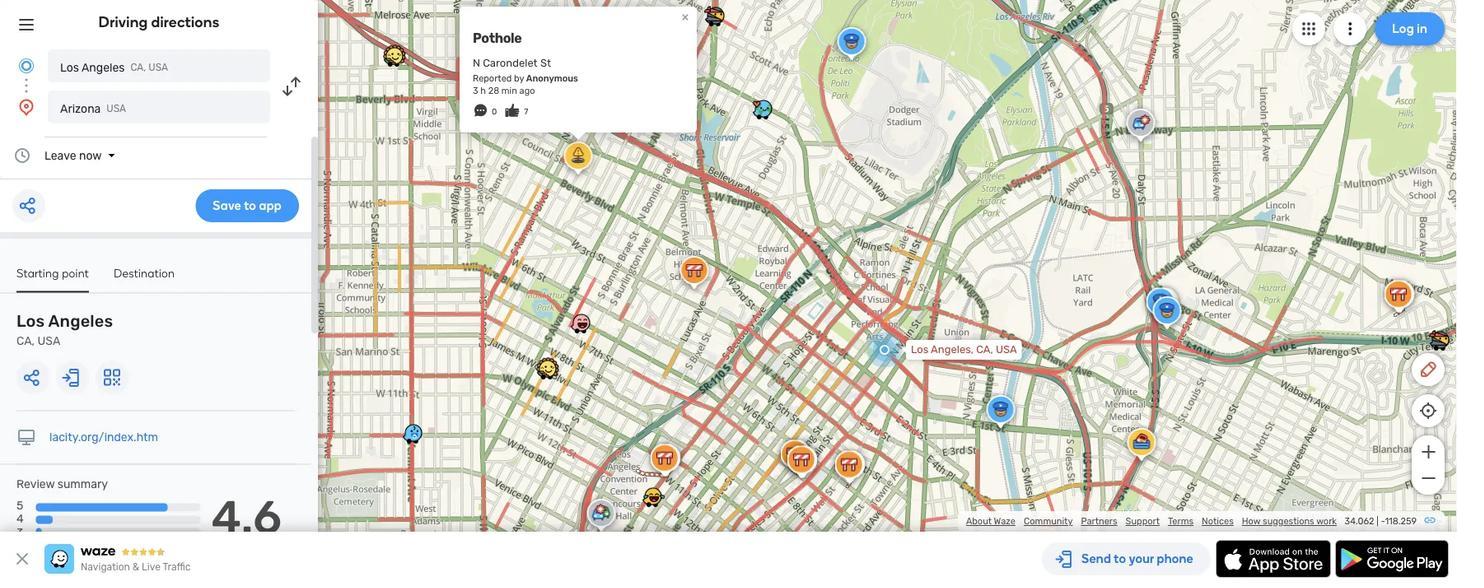Task type: locate. For each thing, give the bounding box(es) containing it.
-
[[1381, 516, 1385, 527]]

0 vertical spatial los angeles ca, usa
[[60, 61, 168, 74]]

arizona
[[60, 102, 101, 115]]

los angeles ca, usa
[[60, 61, 168, 74], [16, 312, 113, 348]]

5 4 3
[[16, 499, 24, 539]]

notices
[[1202, 516, 1234, 527]]

los left angeles, on the right bottom of the page
[[911, 344, 929, 356]]

computer image
[[16, 428, 36, 448]]

angeles up arizona usa
[[82, 61, 125, 74]]

terms
[[1168, 516, 1194, 527]]

0 vertical spatial 3
[[473, 85, 478, 96]]

3 down 5
[[16, 526, 23, 539]]

3 left the 'h'
[[473, 85, 478, 96]]

34.062
[[1345, 516, 1375, 527]]

location image
[[16, 97, 36, 117]]

los angeles ca, usa down starting point button
[[16, 312, 113, 348]]

&
[[132, 562, 139, 573]]

about waze link
[[966, 516, 1016, 527]]

usa
[[149, 62, 168, 73], [107, 103, 126, 115], [37, 334, 60, 348], [996, 344, 1017, 356]]

los down starting point button
[[16, 312, 45, 331]]

0 vertical spatial los
[[60, 61, 79, 74]]

zoom out image
[[1418, 469, 1439, 489]]

ca,
[[131, 62, 146, 73], [16, 334, 35, 348], [976, 344, 993, 356]]

terms link
[[1168, 516, 1194, 527]]

traffic
[[163, 562, 191, 573]]

driving directions
[[99, 13, 219, 31]]

5
[[16, 499, 23, 513]]

st
[[540, 57, 551, 69]]

0
[[492, 107, 497, 117]]

los angeles ca, usa down driving in the top of the page
[[60, 61, 168, 74]]

los
[[60, 61, 79, 74], [16, 312, 45, 331], [911, 344, 929, 356]]

reported
[[473, 72, 512, 84]]

about waze community partners support terms notices how suggestions work 34.062 | -118.259
[[966, 516, 1417, 527]]

1 horizontal spatial 3
[[473, 85, 478, 96]]

0 horizontal spatial los
[[16, 312, 45, 331]]

directions
[[151, 13, 219, 31]]

angeles
[[82, 61, 125, 74], [48, 312, 113, 331]]

by
[[514, 72, 524, 84]]

0 vertical spatial angeles
[[82, 61, 125, 74]]

pencil image
[[1419, 360, 1438, 380]]

ca, down driving in the top of the page
[[131, 62, 146, 73]]

angeles,
[[931, 344, 974, 356]]

about
[[966, 516, 992, 527]]

usa right angeles, on the right bottom of the page
[[996, 344, 1017, 356]]

summary
[[58, 478, 108, 491]]

partners
[[1081, 516, 1118, 527]]

min
[[502, 85, 517, 96]]

1 vertical spatial los
[[16, 312, 45, 331]]

3
[[473, 85, 478, 96], [16, 526, 23, 539]]

driving
[[99, 13, 148, 31]]

notices link
[[1202, 516, 1234, 527]]

support
[[1126, 516, 1160, 527]]

link image
[[1424, 514, 1437, 527]]

1 vertical spatial los angeles ca, usa
[[16, 312, 113, 348]]

starting
[[16, 266, 59, 280]]

0 horizontal spatial ca,
[[16, 334, 35, 348]]

starting point
[[16, 266, 89, 280]]

0 horizontal spatial 3
[[16, 526, 23, 539]]

1 vertical spatial angeles
[[48, 312, 113, 331]]

usa right arizona
[[107, 103, 126, 115]]

point
[[62, 266, 89, 280]]

los angeles, ca, usa
[[911, 344, 1017, 356]]

how suggestions work link
[[1242, 516, 1337, 527]]

2 horizontal spatial los
[[911, 344, 929, 356]]

ca, right angeles, on the right bottom of the page
[[976, 344, 993, 356]]

angeles down point
[[48, 312, 113, 331]]

n carondelet st reported by anonymous 3 h 28 min ago
[[473, 57, 578, 96]]

h
[[481, 85, 486, 96]]

now
[[79, 149, 102, 162]]

los up arizona
[[60, 61, 79, 74]]

1 horizontal spatial ca,
[[131, 62, 146, 73]]

× link
[[678, 9, 693, 25]]

ago
[[520, 85, 535, 96]]

4
[[16, 513, 24, 526]]

1 vertical spatial 3
[[16, 526, 23, 539]]

ca, down starting point button
[[16, 334, 35, 348]]

starting point button
[[16, 266, 89, 293]]



Task type: describe. For each thing, give the bounding box(es) containing it.
navigation & live traffic
[[81, 562, 191, 573]]

3 inside n carondelet st reported by anonymous 3 h 28 min ago
[[473, 85, 478, 96]]

|
[[1377, 516, 1379, 527]]

n
[[473, 57, 480, 69]]

2 horizontal spatial ca,
[[976, 344, 993, 356]]

leave
[[44, 149, 76, 162]]

how
[[1242, 516, 1261, 527]]

live
[[142, 562, 161, 573]]

support link
[[1126, 516, 1160, 527]]

waze
[[994, 516, 1016, 527]]

2 vertical spatial los
[[911, 344, 929, 356]]

partners link
[[1081, 516, 1118, 527]]

zoom in image
[[1418, 442, 1439, 462]]

usa inside arizona usa
[[107, 103, 126, 115]]

leave now
[[44, 149, 102, 162]]

lacity.org/index.htm link
[[49, 431, 158, 444]]

118.259
[[1385, 516, 1417, 527]]

suggestions
[[1263, 516, 1315, 527]]

destination button
[[114, 266, 175, 291]]

current location image
[[16, 56, 36, 76]]

3 inside '5 4 3'
[[16, 526, 23, 539]]

lacity.org/index.htm
[[49, 431, 158, 444]]

x image
[[12, 550, 32, 569]]

anonymous
[[526, 72, 578, 84]]

usa down the driving directions
[[149, 62, 168, 73]]

destination
[[114, 266, 175, 280]]

arizona usa
[[60, 102, 126, 115]]

1 horizontal spatial los
[[60, 61, 79, 74]]

7
[[524, 107, 528, 117]]

×
[[682, 9, 689, 25]]

review
[[16, 478, 55, 491]]

work
[[1317, 516, 1337, 527]]

carondelet
[[483, 57, 538, 69]]

clock image
[[12, 146, 32, 166]]

usa down starting point button
[[37, 334, 60, 348]]

community
[[1024, 516, 1073, 527]]

navigation
[[81, 562, 130, 573]]

28
[[488, 85, 499, 96]]

review summary
[[16, 478, 108, 491]]

community link
[[1024, 516, 1073, 527]]

pothole
[[473, 30, 522, 46]]

4.6
[[211, 490, 282, 545]]



Task type: vqa. For each thing, say whether or not it's contained in the screenshot.
Destination button
yes



